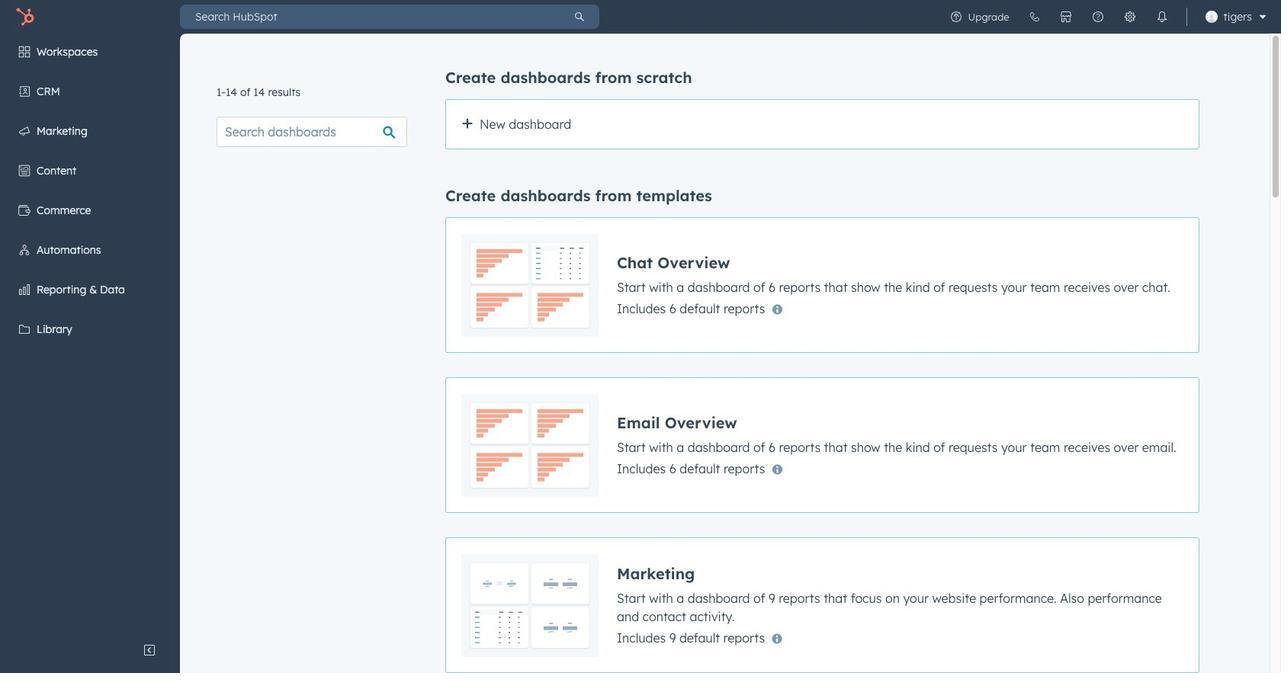 Task type: describe. For each thing, give the bounding box(es) containing it.
none checkbox marketing
[[445, 538, 1200, 674]]

chat overview image
[[461, 233, 599, 337]]

marketplaces image
[[1060, 11, 1072, 23]]

Search search field
[[217, 117, 407, 147]]

0 horizontal spatial menu
[[0, 34, 180, 635]]

Search HubSpot search field
[[180, 5, 560, 29]]

marketing image
[[461, 554, 599, 658]]



Task type: locate. For each thing, give the bounding box(es) containing it.
settings image
[[1124, 11, 1136, 23]]

howard n/a image
[[1206, 11, 1218, 23]]

notifications image
[[1156, 11, 1168, 23]]

None checkbox
[[445, 99, 1200, 150], [445, 217, 1200, 353], [445, 378, 1200, 513], [445, 538, 1200, 674], [445, 99, 1200, 150]]

none checkbox "chat overview"
[[445, 217, 1200, 353]]

none checkbox email overview
[[445, 378, 1200, 513]]

menu
[[940, 0, 1272, 34], [0, 34, 180, 635]]

help image
[[1092, 11, 1104, 23]]

email overview image
[[461, 394, 599, 497]]

1 horizontal spatial menu
[[940, 0, 1272, 34]]



Task type: vqa. For each thing, say whether or not it's contained in the screenshot.
1st checkbox from the bottom
yes



